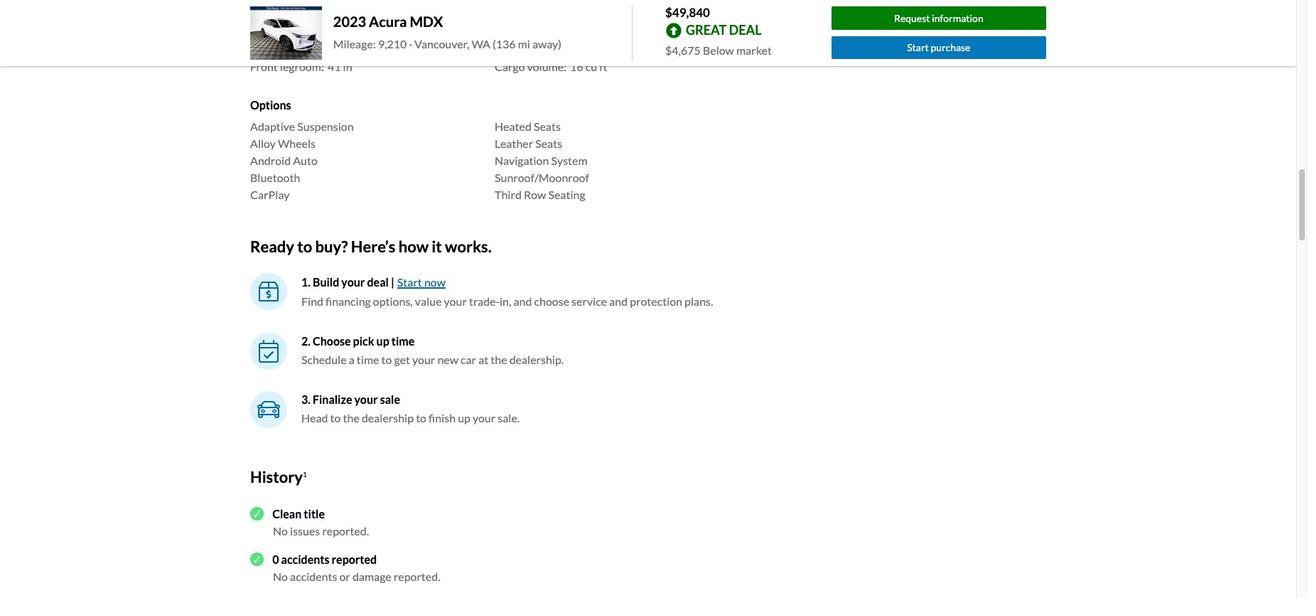 Task type: locate. For each thing, give the bounding box(es) containing it.
your left sale
[[355, 393, 378, 406]]

0 horizontal spatial reported.
[[322, 524, 369, 537]]

$49,840
[[666, 5, 710, 20]]

2023 acura mdx image
[[250, 6, 322, 60]]

0 vertical spatial no
[[273, 524, 288, 537]]

1. build your deal | start now find financing options, value your trade-in, and choose service and protection plans.
[[302, 275, 714, 308]]

seats right heated
[[534, 119, 561, 133]]

0 vertical spatial start
[[907, 42, 929, 54]]

get
[[394, 353, 410, 366]]

0 horizontal spatial legroom:
[[280, 60, 324, 74]]

and
[[514, 294, 532, 308], [609, 294, 628, 308]]

trade-
[[469, 294, 500, 308]]

leather
[[495, 136, 533, 150]]

sale
[[380, 393, 400, 406]]

legroom:
[[522, 43, 566, 56], [280, 60, 324, 74]]

request
[[895, 12, 930, 24]]

accidents for 0
[[281, 552, 330, 566]]

volume:
[[527, 60, 567, 74]]

1 horizontal spatial reported.
[[394, 569, 441, 583]]

1 vertical spatial reported.
[[394, 569, 441, 583]]

up inside 3. finalize your sale head to the dealership to finish up your sale.
[[458, 411, 471, 425]]

accidents
[[281, 552, 330, 566], [290, 569, 337, 583]]

1 horizontal spatial start
[[907, 42, 929, 54]]

time
[[392, 334, 415, 348], [357, 353, 379, 366]]

back legroom: cargo volume: 16 cu ft
[[495, 43, 608, 74]]

plans.
[[685, 294, 714, 308]]

finish
[[429, 411, 456, 425]]

mi
[[518, 37, 530, 51]]

car
[[461, 353, 476, 366]]

no
[[273, 524, 288, 537], [273, 569, 288, 583]]

value
[[415, 294, 442, 308]]

ready
[[250, 237, 294, 256]]

reported
[[332, 552, 377, 566]]

damage
[[353, 569, 392, 583]]

to
[[297, 237, 312, 256], [382, 353, 392, 366], [330, 411, 341, 425], [416, 411, 427, 425]]

your right value
[[444, 294, 467, 308]]

the inside 3. finalize your sale head to the dealership to finish up your sale.
[[343, 411, 360, 425]]

to left finish
[[416, 411, 427, 425]]

android
[[250, 153, 291, 167]]

request information button
[[832, 7, 1047, 30]]

no accidents or damage reported.
[[273, 569, 441, 583]]

your right get
[[412, 353, 435, 366]]

0 vertical spatial reported.
[[322, 524, 369, 537]]

2 no from the top
[[273, 569, 288, 583]]

auto
[[293, 153, 318, 167]]

up right finish
[[458, 411, 471, 425]]

start
[[907, 42, 929, 54], [397, 275, 422, 289]]

1 horizontal spatial legroom:
[[522, 43, 566, 56]]

heated seats leather seats navigation system sunroof/moonroof third row seating
[[495, 119, 589, 201]]

0 vertical spatial time
[[392, 334, 415, 348]]

title
[[304, 507, 325, 520]]

1 vertical spatial start
[[397, 275, 422, 289]]

1 vertical spatial no
[[273, 569, 288, 583]]

1 vertical spatial accidents
[[290, 569, 337, 583]]

no down 0
[[273, 569, 288, 583]]

adaptive
[[250, 119, 295, 133]]

bluetooth
[[250, 170, 300, 184]]

legroom: down doors
[[280, 60, 324, 74]]

choose
[[534, 294, 570, 308]]

reported. right damage at left
[[394, 569, 441, 583]]

0 horizontal spatial up
[[377, 334, 389, 348]]

the down finalize
[[343, 411, 360, 425]]

acura
[[369, 13, 407, 30]]

$4,675
[[666, 43, 701, 57]]

accidents down issues
[[281, 552, 330, 566]]

0 horizontal spatial and
[[514, 294, 532, 308]]

legroom: inside back legroom: cargo volume: 16 cu ft
[[522, 43, 566, 56]]

vdpcheck image
[[250, 507, 264, 521]]

$4,675 below market
[[666, 43, 772, 57]]

vancouver,
[[415, 37, 470, 51]]

0 vertical spatial legroom:
[[522, 43, 566, 56]]

|
[[391, 275, 394, 289]]

0 horizontal spatial the
[[343, 411, 360, 425]]

the inside 2. choose pick up time schedule a time to get your new car at the dealership.
[[491, 353, 507, 366]]

to left get
[[382, 353, 392, 366]]

and right in,
[[514, 294, 532, 308]]

legroom: up volume:
[[522, 43, 566, 56]]

measurements
[[250, 22, 327, 36]]

time right the a at bottom left
[[357, 353, 379, 366]]

the
[[491, 353, 507, 366], [343, 411, 360, 425]]

history 1
[[250, 467, 307, 486]]

alloy
[[250, 136, 276, 150]]

1 vertical spatial the
[[343, 411, 360, 425]]

(136
[[493, 37, 516, 51]]

seats up system
[[536, 136, 563, 150]]

0 vertical spatial accidents
[[281, 552, 330, 566]]

finalize
[[313, 393, 352, 406]]

no for no accidents or damage reported.
[[273, 569, 288, 583]]

time up get
[[392, 334, 415, 348]]

here's
[[351, 237, 396, 256]]

front
[[250, 60, 278, 74]]

0 vertical spatial the
[[491, 353, 507, 366]]

sale.
[[498, 411, 520, 425]]

start right "|"
[[397, 275, 422, 289]]

system
[[551, 153, 588, 167]]

row
[[524, 187, 546, 201]]

options,
[[373, 294, 413, 308]]

accidents down 0 accidents reported
[[290, 569, 337, 583]]

1 vertical spatial time
[[357, 353, 379, 366]]

head
[[302, 411, 328, 425]]

heated
[[495, 119, 532, 133]]

up inside 2. choose pick up time schedule a time to get your new car at the dealership.
[[377, 334, 389, 348]]

reported. up reported
[[322, 524, 369, 537]]

no down clean
[[273, 524, 288, 537]]

reported.
[[322, 524, 369, 537], [394, 569, 441, 583]]

start inside 1. build your deal | start now find financing options, value your trade-in, and choose service and protection plans.
[[397, 275, 422, 289]]

0 horizontal spatial start
[[397, 275, 422, 289]]

clean title
[[272, 507, 325, 520]]

your
[[342, 275, 365, 289], [444, 294, 467, 308], [412, 353, 435, 366], [355, 393, 378, 406], [473, 411, 496, 425]]

accidents for no
[[290, 569, 337, 583]]

no for no issues reported.
[[273, 524, 288, 537]]

and right service
[[609, 294, 628, 308]]

up
[[377, 334, 389, 348], [458, 411, 471, 425]]

up right pick
[[377, 334, 389, 348]]

1 no from the top
[[273, 524, 288, 537]]

build
[[313, 275, 339, 289]]

1 horizontal spatial up
[[458, 411, 471, 425]]

sunroof/moonroof
[[495, 170, 589, 184]]

carplay
[[250, 187, 290, 201]]

1 vertical spatial legroom:
[[280, 60, 324, 74]]

doors
[[296, 43, 325, 56]]

1 horizontal spatial time
[[392, 334, 415, 348]]

great deal
[[686, 22, 762, 37]]

the right at
[[491, 353, 507, 366]]

start down request
[[907, 42, 929, 54]]

0 vertical spatial seats
[[534, 119, 561, 133]]

start purchase
[[907, 42, 971, 54]]

1 horizontal spatial and
[[609, 294, 628, 308]]

seats
[[534, 119, 561, 133], [536, 136, 563, 150]]

1 horizontal spatial the
[[491, 353, 507, 366]]

2023
[[333, 13, 366, 30]]

0 vertical spatial up
[[377, 334, 389, 348]]

9,210
[[378, 37, 407, 51]]

1 vertical spatial up
[[458, 411, 471, 425]]



Task type: vqa. For each thing, say whether or not it's contained in the screenshot.
the bottom even
no



Task type: describe. For each thing, give the bounding box(es) containing it.
ready to buy? here's how it works.
[[250, 237, 492, 256]]

third
[[495, 187, 522, 201]]

market
[[737, 43, 772, 57]]

choose
[[313, 334, 351, 348]]

request information
[[895, 12, 984, 24]]

to left buy?
[[297, 237, 312, 256]]

2.
[[302, 334, 311, 348]]

deal
[[367, 275, 389, 289]]

options
[[250, 98, 291, 112]]

1 and from the left
[[514, 294, 532, 308]]

doors:
[[250, 43, 284, 56]]

·
[[409, 37, 412, 51]]

seating
[[549, 187, 586, 201]]

now
[[424, 275, 446, 289]]

legroom: inside 'doors: 4 doors front legroom: 41 in'
[[280, 60, 324, 74]]

it
[[432, 237, 442, 256]]

away)
[[533, 37, 562, 51]]

service
[[572, 294, 607, 308]]

buy?
[[315, 237, 348, 256]]

clean
[[272, 507, 302, 520]]

financing
[[326, 294, 371, 308]]

16
[[570, 60, 584, 74]]

4
[[287, 43, 294, 56]]

dealership.
[[510, 353, 564, 366]]

3.
[[302, 393, 311, 406]]

at
[[479, 353, 489, 366]]

navigation
[[495, 153, 549, 167]]

a
[[349, 353, 355, 366]]

start inside button
[[907, 42, 929, 54]]

2 and from the left
[[609, 294, 628, 308]]

mileage:
[[333, 37, 376, 51]]

2023 acura mdx mileage: 9,210 · vancouver, wa (136 mi away)
[[333, 13, 562, 51]]

schedule
[[302, 353, 347, 366]]

works.
[[445, 237, 492, 256]]

new
[[438, 353, 459, 366]]

0 horizontal spatial time
[[357, 353, 379, 366]]

to inside 2. choose pick up time schedule a time to get your new car at the dealership.
[[382, 353, 392, 366]]

41
[[328, 60, 341, 74]]

back
[[495, 43, 519, 56]]

1.
[[302, 275, 311, 289]]

in,
[[500, 294, 512, 308]]

deal
[[729, 22, 762, 37]]

start now button
[[397, 273, 447, 292]]

protection
[[630, 294, 683, 308]]

0 accidents reported
[[272, 552, 377, 566]]

issues
[[290, 524, 320, 537]]

great
[[686, 22, 727, 37]]

dealership
[[362, 411, 414, 425]]

your left sale.
[[473, 411, 496, 425]]

find
[[302, 294, 324, 308]]

how
[[399, 237, 429, 256]]

to down finalize
[[330, 411, 341, 425]]

doors: 4 doors front legroom: 41 in
[[250, 43, 352, 74]]

or
[[340, 569, 350, 583]]

pick
[[353, 334, 374, 348]]

ft
[[600, 60, 608, 74]]

1 vertical spatial seats
[[536, 136, 563, 150]]

your up financing
[[342, 275, 365, 289]]

2. choose pick up time schedule a time to get your new car at the dealership.
[[302, 334, 564, 366]]

suspension
[[297, 119, 354, 133]]

1
[[303, 470, 307, 478]]

0
[[272, 552, 279, 566]]

adaptive suspension alloy wheels android auto bluetooth carplay
[[250, 119, 354, 201]]

purchase
[[931, 42, 971, 54]]

below
[[703, 43, 734, 57]]

wa
[[472, 37, 491, 51]]

information
[[932, 12, 984, 24]]

vdpcheck image
[[250, 553, 264, 566]]

your inside 2. choose pick up time schedule a time to get your new car at the dealership.
[[412, 353, 435, 366]]

3. finalize your sale head to the dealership to finish up your sale.
[[302, 393, 520, 425]]

no issues reported.
[[273, 524, 369, 537]]

wheels
[[278, 136, 316, 150]]

cu
[[586, 60, 597, 74]]

start purchase button
[[832, 36, 1047, 59]]

in
[[343, 60, 352, 74]]



